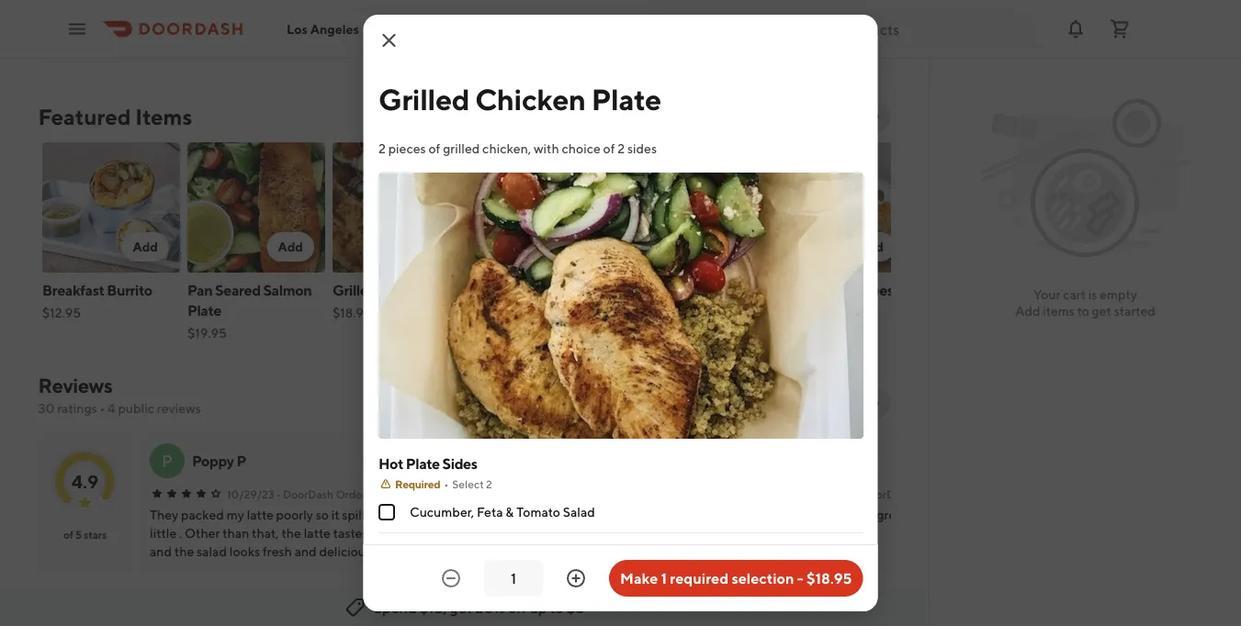 Task type: locate. For each thing, give the bounding box(es) containing it.
p
[[161, 451, 172, 471], [236, 452, 246, 470]]

of left the '5'
[[63, 528, 73, 541]]

• for • select 2
[[444, 478, 448, 491]]

c
[[451, 451, 463, 471]]

breakfast for breakfast bowl
[[622, 282, 684, 299]]

1 doordash from the left
[[283, 488, 333, 501]]

chicken down cucumber,
[[440, 526, 487, 541]]

breakfast bowl $14.95
[[622, 282, 720, 321]]

get right the $15,
[[450, 599, 472, 617]]

los angeles button
[[287, 21, 374, 37]]

breakfast inside "breakfast bowl $14.95"
[[622, 282, 684, 299]]

salad
[[477, 302, 513, 319], [562, 505, 595, 520]]

plate down pan
[[187, 302, 221, 319]]

cucumber,
[[409, 505, 474, 520]]

1 horizontal spatial to
[[1077, 304, 1089, 319]]

grilled right salmon at the left of the page
[[332, 282, 376, 299]]

to
[[1077, 304, 1089, 319], [550, 599, 564, 617]]

$17.95
[[477, 326, 514, 341]]

items
[[135, 103, 192, 130]]

5
[[75, 528, 81, 541]]

$15,
[[420, 599, 447, 617]]

add button up grilled chicken plate $18.95
[[412, 232, 459, 262]]

get
[[1092, 304, 1112, 319], [450, 599, 472, 617]]

0 vertical spatial &
[[840, 282, 849, 299]]

of right choice
[[603, 141, 615, 156]]

panini
[[539, 526, 574, 541]]

of
[[428, 141, 440, 156], [603, 141, 615, 156], [63, 528, 73, 541]]

0 vertical spatial salad
[[477, 302, 513, 319]]

grilled chicken plate
[[378, 82, 661, 116]]

1 add button from the left
[[121, 232, 169, 262]]

3 add button from the left
[[412, 232, 459, 262]]

add button up salmon at the left of the page
[[266, 232, 314, 262]]

0 horizontal spatial 2
[[378, 141, 385, 156]]

2 inside hot plate sides group
[[486, 478, 492, 491]]

0 horizontal spatial to
[[550, 599, 564, 617]]

2 left sides
[[617, 141, 624, 156]]

• inside hot plate sides group
[[444, 478, 448, 491]]

• doordash order
[[276, 488, 365, 501]]

open menu image
[[66, 18, 88, 40]]

0 horizontal spatial grilled
[[332, 282, 376, 299]]

4
[[108, 401, 115, 416]]

0 horizontal spatial get
[[450, 599, 472, 617]]

1 horizontal spatial of
[[428, 141, 440, 156]]

& right egg
[[840, 282, 849, 299]]

1 horizontal spatial grilled
[[378, 82, 469, 116]]

required
[[395, 478, 440, 491]]

breakfast
[[42, 282, 104, 299], [622, 282, 684, 299]]

1 horizontal spatial &
[[840, 282, 849, 299]]

make
[[620, 570, 658, 588]]

public
[[118, 401, 154, 416]]

•
[[100, 401, 105, 416], [444, 478, 448, 491], [276, 488, 280, 501], [854, 488, 859, 501]]

chicken
[[475, 82, 585, 116], [379, 282, 433, 299], [477, 282, 531, 299], [440, 526, 487, 541]]

add button for bowl
[[702, 232, 749, 262]]

add inside add review button
[[723, 396, 749, 411]]

& for egg
[[840, 282, 849, 299]]

make 1 required selection - $18.95
[[620, 570, 852, 588]]

4.9
[[71, 471, 98, 492]]

0 horizontal spatial salad
[[477, 302, 513, 319]]

& inside the bacon egg & cheese $10.95
[[840, 282, 849, 299]]

2 right select
[[486, 478, 492, 491]]

2 breakfast from the left
[[622, 282, 684, 299]]

add button up burrito
[[121, 232, 169, 262]]

1 horizontal spatial doordash
[[861, 488, 912, 501]]

chicken caprese panini button
[[440, 525, 574, 543]]

grilled
[[443, 141, 479, 156]]

doordash left order
[[283, 488, 333, 501]]

pieces
[[388, 141, 426, 156]]

1 vertical spatial &
[[505, 505, 513, 520]]

sides
[[442, 455, 477, 473]]

1 horizontal spatial breakfast
[[622, 282, 684, 299]]

tomato
[[516, 505, 560, 520]]

add button
[[121, 232, 169, 262], [266, 232, 314, 262], [412, 232, 459, 262], [557, 232, 604, 262], [702, 232, 749, 262], [847, 232, 894, 262]]

is
[[1089, 287, 1097, 302]]

0 horizontal spatial review
[[751, 396, 795, 411]]

0 horizontal spatial &
[[505, 505, 513, 520]]

chicken up $17.95
[[477, 282, 531, 299]]

stars
[[83, 528, 106, 541]]

1 vertical spatial get
[[450, 599, 472, 617]]

add button up cheese
[[847, 232, 894, 262]]

$18.95 inside button
[[807, 570, 852, 588]]

0 horizontal spatial of
[[63, 528, 73, 541]]

2
[[378, 141, 385, 156], [617, 141, 624, 156], [486, 478, 492, 491]]

review
[[751, 396, 795, 411], [914, 488, 951, 501]]

1 horizontal spatial get
[[1092, 304, 1112, 319]]

get down is
[[1092, 304, 1112, 319]]

los
[[287, 21, 308, 37]]

ratings
[[57, 401, 97, 416]]

0 items, open order cart image
[[1109, 18, 1131, 40]]

add button up "bowl"
[[702, 232, 749, 262]]

order
[[335, 488, 365, 501]]

add for avocado
[[568, 239, 593, 254]]

0 horizontal spatial doordash
[[283, 488, 333, 501]]

0 vertical spatial grilled
[[378, 82, 469, 116]]

$18.95
[[332, 305, 371, 321], [807, 570, 852, 588]]

0 vertical spatial review
[[751, 396, 795, 411]]

grilled up pieces
[[378, 82, 469, 116]]

breakfast up $12.95
[[42, 282, 104, 299]]

1 vertical spatial to
[[550, 599, 564, 617]]

your cart is empty add items to get started
[[1015, 287, 1156, 319]]

& inside hot plate sides group
[[505, 505, 513, 520]]

grilled
[[378, 82, 469, 116], [332, 282, 376, 299]]

p right poppy on the bottom left of page
[[236, 452, 246, 470]]

0 vertical spatial to
[[1077, 304, 1089, 319]]

chicken up 2 pieces of grilled chicken, with choice of 2 sides on the top of the page
[[475, 82, 585, 116]]

1 breakfast from the left
[[42, 282, 104, 299]]

add
[[132, 239, 158, 254], [277, 239, 303, 254], [423, 239, 448, 254], [568, 239, 593, 254], [713, 239, 738, 254], [858, 239, 883, 254], [1015, 304, 1041, 319], [723, 396, 749, 411]]

add for chicken
[[423, 239, 448, 254]]

doordash
[[283, 488, 333, 501], [861, 488, 912, 501]]

1 vertical spatial salad
[[562, 505, 595, 520]]

1 horizontal spatial salad
[[562, 505, 595, 520]]

pan
[[187, 282, 212, 299]]

p left poppy on the bottom left of page
[[161, 451, 172, 471]]

plate inside pan seared salmon plate $19.95
[[187, 302, 221, 319]]

previous image
[[832, 396, 847, 411]]

of 5 stars
[[63, 528, 106, 541]]

1 vertical spatial $18.95
[[807, 570, 852, 588]]

4 add button from the left
[[557, 232, 604, 262]]

next image
[[869, 396, 883, 411]]

breakfast inside breakfast burrito $12.95
[[42, 282, 104, 299]]

plate left "chicken avocado salad $17.95"
[[435, 282, 469, 299]]

6 add button from the left
[[847, 232, 894, 262]]

1 vertical spatial grilled
[[332, 282, 376, 299]]

reviews
[[38, 374, 112, 398]]

0 vertical spatial $18.95
[[332, 305, 371, 321]]

0 vertical spatial get
[[1092, 304, 1112, 319]]

next button of carousel image
[[869, 109, 883, 124]]

of left grilled
[[428, 141, 440, 156]]

5 add button from the left
[[702, 232, 749, 262]]

caprese
[[489, 526, 536, 541]]

2 doordash from the left
[[861, 488, 912, 501]]

chicken,
[[482, 141, 531, 156]]

plate inside group
[[406, 455, 439, 473]]

items
[[1043, 304, 1075, 319]]

add review button
[[712, 389, 806, 418]]

$5
[[567, 599, 585, 617]]

to right up
[[550, 599, 564, 617]]

1 horizontal spatial $18.95
[[807, 570, 852, 588]]

add for burrito
[[132, 239, 158, 254]]

chicken down grilled chicken plate 'image'
[[379, 282, 433, 299]]

choice
[[561, 141, 600, 156]]

make 1 required selection - $18.95 button
[[609, 560, 863, 597]]

grilled inside grilled chicken plate $18.95
[[332, 282, 376, 299]]

1 horizontal spatial 2
[[486, 478, 492, 491]]

&
[[840, 282, 849, 299], [505, 505, 513, 520]]

decrease quantity by 1 image
[[440, 568, 462, 590]]

add review
[[723, 396, 795, 411]]

plate
[[591, 82, 661, 116], [435, 282, 469, 299], [187, 302, 221, 319], [406, 455, 439, 473]]

30
[[38, 401, 55, 416]]

& right feta
[[505, 505, 513, 520]]

0 horizontal spatial $18.95
[[332, 305, 371, 321]]

1 horizontal spatial review
[[914, 488, 951, 501]]

grilled inside grilled chicken plate dialog
[[378, 82, 469, 116]]

chicken inside grilled chicken plate $18.95
[[379, 282, 433, 299]]

add for bowl
[[713, 239, 738, 254]]

plate up the required
[[406, 455, 439, 473]]

breakfast for breakfast burrito
[[42, 282, 104, 299]]

breakfast up $14.95
[[622, 282, 684, 299]]

to for up
[[550, 599, 564, 617]]

to down cart
[[1077, 304, 1089, 319]]

2 add button from the left
[[266, 232, 314, 262]]

add button up avocado
[[557, 232, 604, 262]]

0 horizontal spatial p
[[161, 451, 172, 471]]

to inside your cart is empty add items to get started
[[1077, 304, 1089, 319]]

0 horizontal spatial breakfast
[[42, 282, 104, 299]]

review inside button
[[751, 396, 795, 411]]

sides
[[627, 141, 656, 156]]

chicken inside button
[[440, 526, 487, 541]]

select
[[452, 478, 483, 491]]

salad up panini
[[562, 505, 595, 520]]

doordash down the next 'image'
[[861, 488, 912, 501]]

reviews link
[[38, 374, 112, 398]]

2 left pieces
[[378, 141, 385, 156]]

salad up $17.95
[[477, 302, 513, 319]]



Task type: vqa. For each thing, say whether or not it's contained in the screenshot.


Task type: describe. For each thing, give the bounding box(es) containing it.
featured items heading
[[38, 102, 192, 131]]

chicken caprese panini
[[440, 526, 574, 541]]

salad inside hot plate sides group
[[562, 505, 595, 520]]

$12.95
[[42, 305, 81, 321]]

get inside your cart is empty add items to get started
[[1092, 304, 1112, 319]]

2 pieces of grilled chicken, with choice of 2 sides
[[378, 141, 656, 156]]

angeles
[[310, 21, 359, 37]]

• select 2
[[444, 478, 492, 491]]

chicken avocado salad image
[[477, 142, 615, 273]]

add button for seared
[[266, 232, 314, 262]]

add button for avocado
[[557, 232, 604, 262]]

20%
[[475, 599, 505, 617]]

$14.95
[[622, 305, 662, 321]]

add for egg
[[858, 239, 883, 254]]

plate up sides
[[591, 82, 661, 116]]

Current quantity is 1 number field
[[495, 569, 532, 589]]

los angeles
[[287, 21, 359, 37]]

hot plate sides
[[378, 455, 477, 473]]

breakfast burrito $12.95
[[42, 282, 152, 321]]

2 horizontal spatial of
[[603, 141, 615, 156]]

poppy p
[[192, 452, 246, 470]]

10/29/23
[[226, 488, 274, 501]]

$10.95
[[768, 305, 808, 321]]

close grilled chicken plate image
[[378, 29, 400, 51]]

• doordash review
[[854, 488, 951, 501]]

• inside reviews 30 ratings • 4 public reviews
[[100, 401, 105, 416]]

your
[[1034, 287, 1061, 302]]

1 horizontal spatial p
[[236, 452, 246, 470]]

grilled chicken plate dialog
[[363, 15, 878, 627]]

hot
[[378, 455, 403, 473]]

avocado
[[534, 282, 591, 299]]

plate inside grilled chicken plate $18.95
[[435, 282, 469, 299]]

breakfast burrito image
[[42, 142, 180, 273]]

add button for chicken
[[412, 232, 459, 262]]

doordash for review
[[861, 488, 912, 501]]

seared
[[215, 282, 260, 299]]

increase quantity by 1 image
[[565, 568, 587, 590]]

spend $15, get 20% off up to $5
[[374, 599, 585, 617]]

grilled chicken plate $18.95
[[332, 282, 469, 321]]

featured
[[38, 103, 131, 130]]

empty
[[1100, 287, 1137, 302]]

• for • doordash order
[[276, 488, 280, 501]]

grilled for grilled chicken plate $18.95
[[332, 282, 376, 299]]

poppy
[[192, 452, 234, 470]]

burrito
[[106, 282, 152, 299]]

cucumber, feta & tomato salad
[[409, 505, 595, 520]]

breakfast bowl image
[[622, 142, 760, 273]]

selection
[[732, 570, 794, 588]]

spend
[[374, 599, 417, 617]]

bacon egg & cheese $10.95
[[768, 282, 901, 321]]

add for seared
[[277, 239, 303, 254]]

cart
[[1063, 287, 1086, 302]]

started
[[1114, 304, 1156, 319]]

$18.95 inside grilled chicken plate $18.95
[[332, 305, 371, 321]]

chicken inside "chicken avocado salad $17.95"
[[477, 282, 531, 299]]

reviews 30 ratings • 4 public reviews
[[38, 374, 201, 416]]

with
[[533, 141, 559, 156]]

featured items
[[38, 103, 192, 130]]

$19.95
[[187, 326, 226, 341]]

to for items
[[1077, 304, 1089, 319]]

grilled chicken plate image
[[332, 142, 470, 273]]

1
[[661, 570, 667, 588]]

add inside your cart is empty add items to get started
[[1015, 304, 1041, 319]]

required
[[670, 570, 729, 588]]

up
[[530, 599, 547, 617]]

cheese
[[852, 282, 901, 299]]

bacon egg & cheese image
[[768, 142, 905, 273]]

salad inside "chicken avocado salad $17.95"
[[477, 302, 513, 319]]

pan seared salmon plate image
[[187, 142, 325, 273]]

2 horizontal spatial 2
[[617, 141, 624, 156]]

& for feta
[[505, 505, 513, 520]]

-
[[797, 570, 804, 588]]

hot plate sides group
[[378, 454, 863, 627]]

chicken inside dialog
[[475, 82, 585, 116]]

off
[[508, 599, 527, 617]]

chicken avocado salad $17.95
[[477, 282, 591, 341]]

doordash for order
[[283, 488, 333, 501]]

reviews
[[157, 401, 201, 416]]

egg
[[811, 282, 838, 299]]

add button for egg
[[847, 232, 894, 262]]

feta
[[476, 505, 503, 520]]

bowl
[[687, 282, 720, 299]]

bacon
[[768, 282, 809, 299]]

Cucumber, Feta & Tomato Salad checkbox
[[378, 504, 395, 521]]

1 vertical spatial review
[[914, 488, 951, 501]]

grilled for grilled chicken plate
[[378, 82, 469, 116]]

salmon
[[263, 282, 311, 299]]

• for • doordash review
[[854, 488, 859, 501]]

notification bell image
[[1065, 18, 1087, 40]]

pan seared salmon plate $19.95
[[187, 282, 311, 341]]

Item Search search field
[[626, 619, 876, 627]]

add button for burrito
[[121, 232, 169, 262]]



